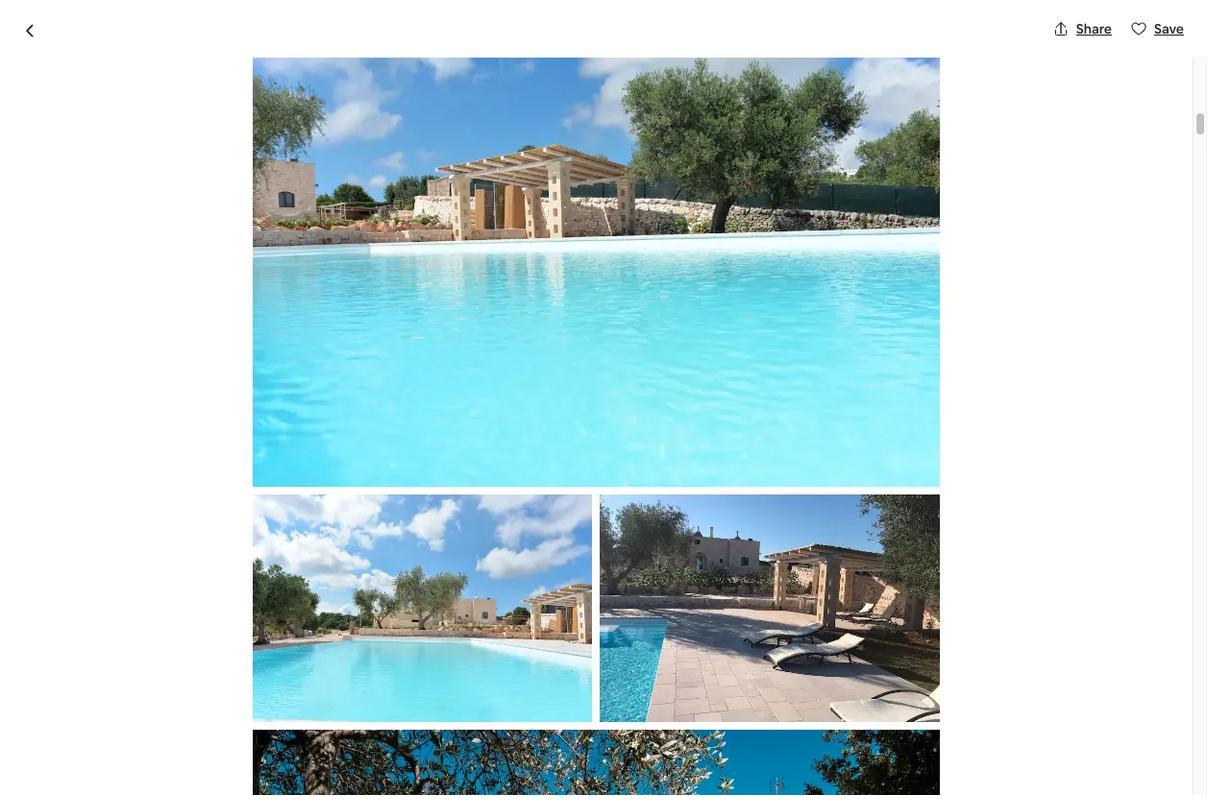 Task type: describe. For each thing, give the bounding box(es) containing it.
star
[[409, 762, 433, 779]]

dialog containing share
[[0, 0, 1207, 796]]

2 · from the left
[[320, 661, 323, 681]]

rating.
[[436, 762, 475, 779]]

11
[[265, 661, 278, 681]]

$2,365 $1,683 total before taxes
[[794, 653, 928, 699]]

tenuta semeraro trulli cisternino, puglia, italy, italy
[[77, 98, 398, 157]]

11/26/2023
[[805, 747, 874, 764]]

recent
[[189, 762, 229, 779]]

save button
[[1124, 12, 1192, 45]]

italy
[[371, 139, 398, 157]]

4.5
[[327, 661, 348, 681]]

profile element
[[789, 0, 1116, 77]]

hosted
[[137, 628, 207, 655]]

total
[[794, 681, 824, 699]]

by francesco
[[212, 628, 343, 655]]

share button
[[1046, 12, 1120, 45]]

cisternino, puglia, italy, italy button
[[223, 137, 398, 160]]

tenuta semeraro trulli image 1 image
[[77, 183, 596, 599]]

100%
[[138, 762, 170, 779]]

save
[[1154, 20, 1184, 37]]

trullo hosted by francesco 10 bedrooms · 11 beds · 4.5 baths
[[77, 628, 391, 681]]

trullo
[[77, 628, 133, 655]]



Task type: vqa. For each thing, say whether or not it's contained in the screenshot.
AND on the left of the page
no



Task type: locate. For each thing, give the bounding box(es) containing it.
$1,683
[[865, 653, 928, 680]]

location
[[334, 762, 383, 779]]

0 horizontal spatial ·
[[258, 661, 262, 681]]

· left 11
[[258, 661, 262, 681]]

listing image 9 image
[[600, 495, 940, 723], [600, 495, 940, 723]]

a
[[386, 762, 394, 779]]

5-
[[396, 762, 409, 779]]

listing image 8 image
[[253, 495, 593, 723], [253, 495, 593, 723]]

puglia,
[[294, 139, 336, 157]]

1 horizontal spatial ·
[[320, 661, 323, 681]]

semeraro
[[164, 98, 278, 131]]

tenuta
[[77, 98, 158, 131]]

tenuta semeraro trulli image 5 image
[[864, 398, 1116, 599]]

trulli
[[283, 98, 340, 131]]

10
[[163, 661, 178, 681]]

baths
[[351, 661, 391, 681]]

listing image 10 image
[[253, 730, 940, 796], [253, 730, 940, 796]]

tenuta semeraro trulli image 2 image
[[604, 183, 856, 391]]

tenuta semeraro trulli image 4 image
[[864, 183, 1116, 391]]

the
[[310, 762, 331, 779]]

beds
[[281, 661, 316, 681]]

None search field
[[427, 15, 766, 62]]

dialog
[[0, 0, 1207, 796]]

· left "4.5"
[[320, 661, 323, 681]]

taxes
[[872, 681, 905, 699]]

·
[[258, 661, 262, 681], [320, 661, 323, 681]]

gave
[[277, 762, 307, 779]]

listing image 7 image
[[253, 26, 940, 487], [253, 26, 940, 487]]

100% of recent guests gave the location a 5-star rating.
[[138, 762, 475, 779]]

guests
[[232, 762, 274, 779]]

$2,365
[[794, 653, 860, 680]]

of
[[173, 762, 186, 779]]

learn more about the host, francesco. image
[[629, 629, 683, 683], [629, 629, 683, 683]]

before
[[827, 681, 869, 699]]

cisternino,
[[223, 139, 291, 157]]

share
[[1076, 20, 1112, 37]]

bedrooms
[[182, 661, 255, 681]]

1 · from the left
[[258, 661, 262, 681]]

italy,
[[339, 139, 368, 157]]

tenuta semeraro trulli image 3 image
[[604, 398, 856, 599]]

11/26/2023 button
[[794, 722, 1091, 776]]



